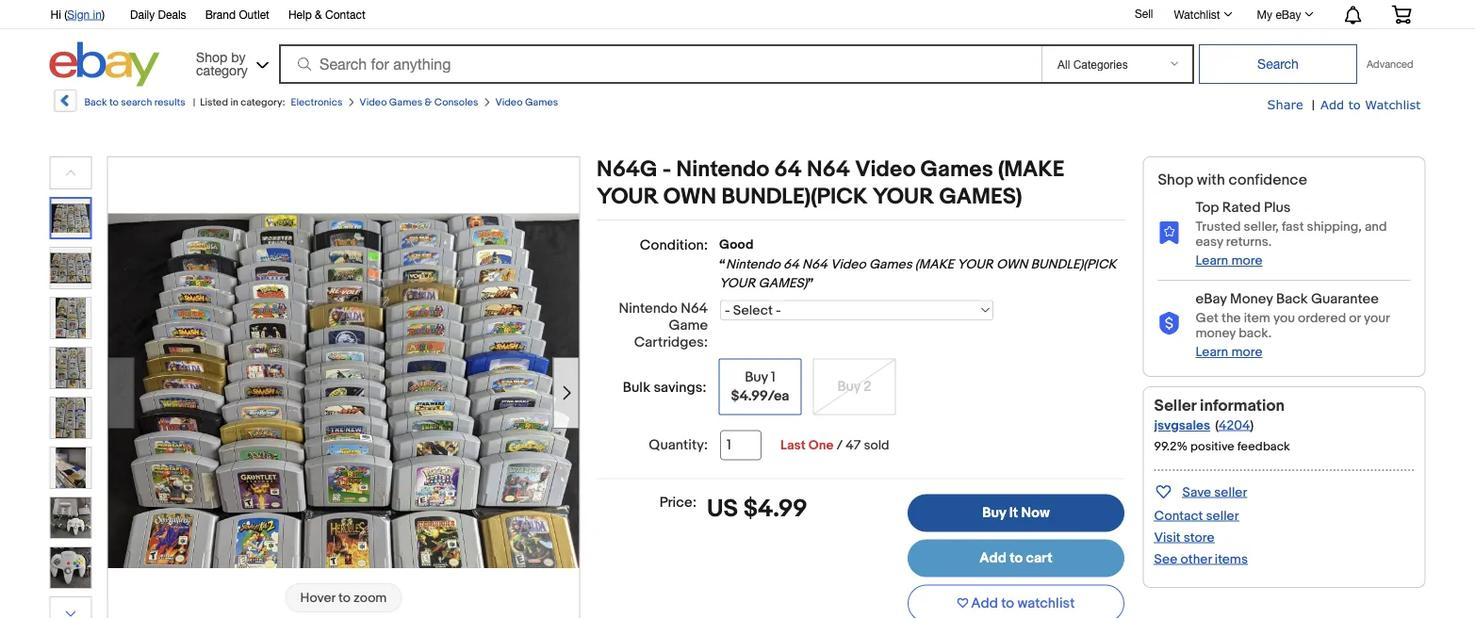 Task type: vqa. For each thing, say whether or not it's contained in the screenshot.
'16,'
no



Task type: describe. For each thing, give the bounding box(es) containing it.
ebay money back guarantee get the item you ordered or your money back. learn more
[[1196, 291, 1390, 361]]

see other items link
[[1155, 551, 1248, 567]]

category:
[[241, 96, 285, 108]]

| listed in category:
[[193, 96, 285, 108]]

nintendo n64 game cartridges
[[619, 300, 708, 351]]

save seller
[[1183, 485, 1248, 501]]

1 vertical spatial &
[[425, 96, 432, 108]]

you
[[1274, 311, 1295, 327]]

1
[[771, 369, 776, 386]]

game
[[669, 317, 708, 334]]

picture 6 of 511 image
[[50, 448, 91, 488]]

bulk savings:
[[623, 380, 707, 396]]

trusted
[[1196, 219, 1241, 235]]

money
[[1230, 291, 1273, 308]]

4204 link
[[1219, 418, 1251, 434]]

brand outlet link
[[205, 5, 270, 25]]

with
[[1197, 171, 1226, 189]]

add to watchlist link
[[1321, 96, 1421, 113]]

brand
[[205, 8, 236, 21]]

store
[[1184, 530, 1215, 546]]

share
[[1268, 97, 1304, 111]]

top rated plus trusted seller, fast shipping, and easy returns. learn more
[[1196, 199, 1387, 269]]

add to cart link
[[908, 540, 1125, 578]]

add to watchlist button
[[908, 585, 1125, 619]]

cart
[[1026, 550, 1053, 567]]

) inside seller information jsvgsales ( 4204 ) 99.2% positive feedback
[[1251, 418, 1254, 434]]

last
[[781, 437, 806, 454]]

consoles
[[434, 96, 478, 108]]

shop by category button
[[188, 42, 273, 83]]

advanced link
[[1358, 45, 1423, 83]]

back.
[[1239, 326, 1272, 342]]

picture 1 of 511 image
[[51, 199, 90, 238]]

n64 inside " nintendo 64 n64 video games (make your own bundle)(pick your games)
[[802, 257, 828, 273]]

add to cart
[[980, 550, 1053, 567]]

sell link
[[1127, 7, 1162, 20]]

cartridges
[[634, 334, 704, 351]]

hi ( sign in )
[[50, 8, 105, 21]]

contact seller link
[[1155, 508, 1239, 524]]

video inside n64g - nintendo 64 n64 video games (make your own bundle)(pick your games)
[[855, 157, 916, 183]]

confidence
[[1229, 171, 1308, 189]]

daily
[[130, 8, 155, 21]]

outlet
[[239, 8, 270, 21]]

good
[[719, 237, 754, 253]]

my ebay link
[[1247, 3, 1322, 25]]

nintendo inside nintendo n64 game cartridges
[[619, 300, 678, 317]]

electronics
[[291, 96, 343, 108]]

help
[[288, 8, 312, 21]]

( inside account navigation
[[64, 8, 67, 21]]

information
[[1200, 396, 1285, 416]]

buy it now link
[[908, 495, 1125, 532]]

seller for save
[[1215, 485, 1248, 501]]

picture 5 of 511 image
[[50, 398, 91, 438]]

n64g - nintendo 64 n64 video games (make your own bundle)(pick your games) - picture 1 of 511 image
[[108, 214, 579, 568]]

us
[[707, 495, 738, 524]]

top
[[1196, 199, 1220, 216]]

in inside account navigation
[[93, 8, 102, 21]]

games inside n64g - nintendo 64 n64 video games (make your own bundle)(pick your games)
[[921, 157, 993, 183]]

brand outlet
[[205, 8, 270, 21]]

video inside " nintendo 64 n64 video games (make your own bundle)(pick your games)
[[831, 257, 866, 273]]

Search for anything text field
[[282, 46, 1038, 82]]

-
[[663, 157, 672, 183]]

games) inside n64g - nintendo 64 n64 video games (make your own bundle)(pick your games)
[[939, 183, 1022, 210]]

own inside n64g - nintendo 64 n64 video games (make your own bundle)(pick your games)
[[664, 183, 717, 210]]

nintendo inside n64g - nintendo 64 n64 video games (make your own bundle)(pick your games)
[[677, 157, 769, 183]]

shop by category banner
[[40, 0, 1426, 91]]

buy for 1
[[745, 369, 768, 386]]

watchlist link
[[1164, 3, 1241, 25]]

get
[[1196, 311, 1219, 327]]

other
[[1181, 551, 1212, 567]]

add for add to watchlist
[[971, 595, 998, 612]]

sign
[[67, 8, 90, 21]]

video games & consoles
[[360, 96, 478, 108]]

share | add to watchlist
[[1268, 97, 1421, 113]]

n64g - nintendo 64 n64 video games (make your own bundle)(pick your games)
[[597, 157, 1065, 210]]

guarantee
[[1311, 291, 1379, 308]]

learn inside "ebay money back guarantee get the item you ordered or your money back. learn more"
[[1196, 344, 1229, 361]]

/
[[837, 437, 843, 454]]

by
[[231, 49, 246, 65]]

contact seller visit store see other items
[[1155, 508, 1248, 567]]

n64g
[[597, 157, 658, 183]]

seller information jsvgsales ( 4204 ) 99.2% positive feedback
[[1155, 396, 1291, 454]]

easy
[[1196, 234, 1224, 250]]

add inside the "share | add to watchlist"
[[1321, 97, 1345, 111]]

your shopping cart image
[[1391, 5, 1413, 24]]

sold
[[864, 437, 890, 454]]

with details__icon image for top rated plus
[[1158, 221, 1181, 244]]

positive
[[1191, 440, 1235, 454]]

shop for shop by category
[[196, 49, 228, 65]]

) inside account navigation
[[102, 8, 105, 21]]

share button
[[1268, 96, 1304, 113]]

visit store link
[[1155, 530, 1215, 546]]

watchlist inside the "share | add to watchlist"
[[1366, 97, 1421, 111]]

video games & consoles link
[[360, 96, 478, 108]]

daily deals link
[[130, 5, 186, 25]]

( inside seller information jsvgsales ( 4204 ) 99.2% positive feedback
[[1216, 418, 1219, 434]]

video games
[[495, 96, 558, 108]]

feedback
[[1238, 440, 1291, 454]]

Quantity: text field
[[720, 430, 762, 461]]

shop for shop with confidence
[[1158, 171, 1194, 189]]

bulk
[[623, 380, 651, 396]]

deals
[[158, 8, 186, 21]]

your
[[1364, 311, 1390, 327]]

add to watchlist
[[971, 595, 1075, 612]]

(make inside " nintendo 64 n64 video games (make your own bundle)(pick your games)
[[915, 257, 954, 273]]

contact inside account navigation
[[325, 8, 366, 21]]

back to search results
[[84, 96, 185, 108]]

add for add to cart
[[980, 550, 1007, 567]]

category
[[196, 62, 248, 78]]

nintendo inside " nintendo 64 n64 video games (make your own bundle)(pick your games)
[[726, 257, 781, 273]]

save seller button
[[1155, 481, 1248, 502]]

0 horizontal spatial back
[[84, 96, 107, 108]]

watchlist
[[1018, 595, 1075, 612]]

listed
[[200, 96, 228, 108]]

to inside the "share | add to watchlist"
[[1349, 97, 1361, 111]]

seller
[[1155, 396, 1197, 416]]

" nintendo 64 n64 video games (make your own bundle)(pick your games)
[[719, 257, 1117, 291]]

to for cart
[[1010, 550, 1023, 567]]



Task type: locate. For each thing, give the bounding box(es) containing it.
ebay right my
[[1276, 8, 1302, 21]]

0 horizontal spatial )
[[102, 8, 105, 21]]

learn more link down easy
[[1196, 253, 1263, 269]]

shop by category
[[196, 49, 248, 78]]

to left watchlist
[[1002, 595, 1015, 612]]

1 vertical spatial )
[[1251, 418, 1254, 434]]

1 vertical spatial (
[[1216, 418, 1219, 434]]

contact right help
[[325, 8, 366, 21]]

1 vertical spatial seller
[[1206, 508, 1239, 524]]

0 vertical spatial nintendo
[[677, 157, 769, 183]]

watchlist right sell link
[[1174, 8, 1221, 21]]

1 with details__icon image from the top
[[1158, 221, 1181, 244]]

more inside "ebay money back guarantee get the item you ordered or your money back. learn more"
[[1232, 344, 1263, 361]]

0 horizontal spatial &
[[315, 8, 322, 21]]

1 horizontal spatial watchlist
[[1366, 97, 1421, 111]]

| inside the "share | add to watchlist"
[[1312, 97, 1315, 113]]

bundle)(pick inside " nintendo 64 n64 video games (make your own bundle)(pick your games)
[[1031, 257, 1117, 273]]

video
[[360, 96, 387, 108], [495, 96, 523, 108], [855, 157, 916, 183], [831, 257, 866, 273]]

0 horizontal spatial ebay
[[1196, 291, 1227, 308]]

99.2%
[[1155, 440, 1188, 454]]

2
[[864, 379, 872, 396]]

ebay inside account navigation
[[1276, 8, 1302, 21]]

more inside top rated plus trusted seller, fast shipping, and easy returns. learn more
[[1232, 253, 1263, 269]]

visit
[[1155, 530, 1181, 546]]

money
[[1196, 326, 1236, 342]]

to left 'search' at the top of the page
[[109, 96, 119, 108]]

in
[[93, 8, 102, 21], [230, 96, 238, 108]]

save
[[1183, 485, 1212, 501]]

0 vertical spatial back
[[84, 96, 107, 108]]

more down 'returns.'
[[1232, 253, 1263, 269]]

add left cart
[[980, 550, 1007, 567]]

None submit
[[1199, 44, 1358, 84]]

1 more from the top
[[1232, 253, 1263, 269]]

& inside account navigation
[[315, 8, 322, 21]]

learn down money
[[1196, 344, 1229, 361]]

my
[[1257, 8, 1273, 21]]

back
[[84, 96, 107, 108], [1277, 291, 1308, 308]]

0 horizontal spatial shop
[[196, 49, 228, 65]]

none submit inside shop by category banner
[[1199, 44, 1358, 84]]

with details__icon image left get
[[1158, 312, 1181, 336]]

nintendo
[[677, 157, 769, 183], [726, 257, 781, 273], [619, 300, 678, 317]]

seller
[[1215, 485, 1248, 501], [1206, 508, 1239, 524]]

nintendo down good
[[726, 257, 781, 273]]

0 vertical spatial shop
[[196, 49, 228, 65]]

0 vertical spatial contact
[[325, 8, 366, 21]]

ebay up get
[[1196, 291, 1227, 308]]

$4.99/ea
[[731, 388, 790, 405]]

one
[[809, 437, 834, 454]]

1 horizontal spatial (
[[1216, 418, 1219, 434]]

account navigation
[[40, 0, 1426, 29]]

0 vertical spatial n64
[[807, 157, 850, 183]]

0 vertical spatial 64
[[774, 157, 802, 183]]

& left consoles
[[425, 96, 432, 108]]

n64 inside nintendo n64 game cartridges
[[681, 300, 708, 317]]

seller down save seller
[[1206, 508, 1239, 524]]

47
[[846, 437, 861, 454]]

to for search
[[109, 96, 119, 108]]

| right share button
[[1312, 97, 1315, 113]]

1 horizontal spatial )
[[1251, 418, 1254, 434]]

back inside "ebay money back guarantee get the item you ordered or your money back. learn more"
[[1277, 291, 1308, 308]]

1 vertical spatial watchlist
[[1366, 97, 1421, 111]]

1 learn more link from the top
[[1196, 253, 1263, 269]]

contact
[[325, 8, 366, 21], [1155, 508, 1203, 524]]

0 horizontal spatial in
[[93, 8, 102, 21]]

shop with confidence
[[1158, 171, 1308, 189]]

0 vertical spatial watchlist
[[1174, 8, 1221, 21]]

buy 2 button
[[813, 359, 896, 415]]

watchlist
[[1174, 8, 1221, 21], [1366, 97, 1421, 111]]

contact inside contact seller visit store see other items
[[1155, 508, 1203, 524]]

my ebay
[[1257, 8, 1302, 21]]

) down information
[[1251, 418, 1254, 434]]

add down add to cart link
[[971, 595, 998, 612]]

1 vertical spatial in
[[230, 96, 238, 108]]

1 horizontal spatial &
[[425, 96, 432, 108]]

1 horizontal spatial games)
[[939, 183, 1022, 210]]

back to search results link
[[52, 90, 185, 119]]

games) inside " nintendo 64 n64 video games (make your own bundle)(pick your games)
[[759, 275, 808, 291]]

learn more link for money
[[1196, 344, 1263, 361]]

back left 'search' at the top of the page
[[84, 96, 107, 108]]

to left cart
[[1010, 550, 1023, 567]]

1 vertical spatial more
[[1232, 344, 1263, 361]]

daily deals
[[130, 8, 186, 21]]

picture 4 of 511 image
[[50, 348, 91, 388]]

0 vertical spatial more
[[1232, 253, 1263, 269]]

buy
[[745, 369, 768, 386], [838, 379, 861, 396], [983, 505, 1007, 522]]

0 vertical spatial learn
[[1196, 253, 1229, 269]]

| left listed
[[193, 96, 195, 108]]

it
[[1010, 505, 1019, 522]]

buy left 1
[[745, 369, 768, 386]]

1 vertical spatial with details__icon image
[[1158, 312, 1181, 336]]

1 horizontal spatial in
[[230, 96, 238, 108]]

)
[[102, 8, 105, 21], [1251, 418, 1254, 434]]

buy inside 'buy it now' link
[[983, 505, 1007, 522]]

jsvgsales link
[[1155, 418, 1211, 434]]

0 horizontal spatial games)
[[759, 275, 808, 291]]

2 learn more link from the top
[[1196, 344, 1263, 361]]

returns.
[[1226, 234, 1272, 250]]

0 vertical spatial own
[[664, 183, 717, 210]]

games
[[389, 96, 423, 108], [525, 96, 558, 108], [921, 157, 993, 183], [869, 257, 912, 273]]

n64 inside n64g - nintendo 64 n64 video games (make your own bundle)(pick your games)
[[807, 157, 850, 183]]

buy 2
[[838, 379, 872, 396]]

1 vertical spatial own
[[996, 257, 1028, 273]]

learn down easy
[[1196, 253, 1229, 269]]

2 with details__icon image from the top
[[1158, 312, 1181, 336]]

to
[[109, 96, 119, 108], [1349, 97, 1361, 111], [1010, 550, 1023, 567], [1002, 595, 1015, 612]]

quantity:
[[649, 437, 708, 454]]

plus
[[1264, 199, 1291, 216]]

learn
[[1196, 253, 1229, 269], [1196, 344, 1229, 361]]

with details__icon image for ebay money back guarantee
[[1158, 312, 1181, 336]]

learn more link down money
[[1196, 344, 1263, 361]]

electronics link
[[291, 96, 343, 108]]

1 vertical spatial 64
[[784, 257, 800, 273]]

1 vertical spatial games)
[[759, 275, 808, 291]]

1 horizontal spatial back
[[1277, 291, 1308, 308]]

1 vertical spatial contact
[[1155, 508, 1203, 524]]

advanced
[[1367, 58, 1414, 70]]

video games link
[[495, 96, 558, 108]]

1 vertical spatial learn
[[1196, 344, 1229, 361]]

own
[[664, 183, 717, 210], [996, 257, 1028, 273]]

0 vertical spatial in
[[93, 8, 102, 21]]

1 horizontal spatial ebay
[[1276, 8, 1302, 21]]

0 vertical spatial learn more link
[[1196, 253, 1263, 269]]

shop inside shop by category
[[196, 49, 228, 65]]

2 vertical spatial add
[[971, 595, 998, 612]]

picture 2 of 511 image
[[50, 248, 91, 289]]

0 horizontal spatial buy
[[745, 369, 768, 386]]

to down "advanced" link
[[1349, 97, 1361, 111]]

in right listed
[[230, 96, 238, 108]]

$4.99
[[744, 495, 808, 524]]

with details__icon image left easy
[[1158, 221, 1181, 244]]

0 vertical spatial add
[[1321, 97, 1345, 111]]

|
[[193, 96, 195, 108], [1312, 97, 1315, 113]]

item
[[1244, 311, 1271, 327]]

1 vertical spatial learn more link
[[1196, 344, 1263, 361]]

0 horizontal spatial bundle)(pick
[[722, 183, 868, 210]]

1 horizontal spatial own
[[996, 257, 1028, 273]]

2 vertical spatial n64
[[681, 300, 708, 317]]

back up you
[[1277, 291, 1308, 308]]

hi
[[50, 8, 61, 21]]

) right sign
[[102, 8, 105, 21]]

seller,
[[1244, 219, 1279, 235]]

own inside " nintendo 64 n64 video games (make your own bundle)(pick your games)
[[996, 257, 1028, 273]]

in right sign
[[93, 8, 102, 21]]

to inside button
[[1002, 595, 1015, 612]]

2 vertical spatial nintendo
[[619, 300, 678, 317]]

savings:
[[654, 380, 707, 396]]

buy left the it
[[983, 505, 1007, 522]]

1 horizontal spatial shop
[[1158, 171, 1194, 189]]

the
[[1222, 311, 1241, 327]]

or
[[1350, 311, 1361, 327]]

1 horizontal spatial (make
[[998, 157, 1065, 183]]

4204
[[1219, 418, 1251, 434]]

0 vertical spatial games)
[[939, 183, 1022, 210]]

seller right the save
[[1215, 485, 1248, 501]]

price:
[[660, 495, 697, 512]]

2 more from the top
[[1232, 344, 1263, 361]]

buy left 2
[[838, 379, 861, 396]]

search
[[121, 96, 152, 108]]

nintendo right -
[[677, 157, 769, 183]]

1 horizontal spatial contact
[[1155, 508, 1203, 524]]

1 vertical spatial back
[[1277, 291, 1308, 308]]

buy inside buy 1 $4.99/ea
[[745, 369, 768, 386]]

1 horizontal spatial |
[[1312, 97, 1315, 113]]

picture 8 of 511 image
[[50, 548, 91, 588]]

0 vertical spatial &
[[315, 8, 322, 21]]

picture 3 of 511 image
[[50, 298, 91, 338]]

shop left by
[[196, 49, 228, 65]]

seller inside button
[[1215, 485, 1248, 501]]

help & contact link
[[288, 5, 366, 25]]

games inside " nintendo 64 n64 video games (make your own bundle)(pick your games)
[[869, 257, 912, 273]]

learn more link
[[1196, 253, 1263, 269], [1196, 344, 1263, 361]]

1 vertical spatial add
[[980, 550, 1007, 567]]

1 learn from the top
[[1196, 253, 1229, 269]]

1 vertical spatial bundle)(pick
[[1031, 257, 1117, 273]]

0 vertical spatial (
[[64, 8, 67, 21]]

contact up visit store link
[[1155, 508, 1203, 524]]

more down back.
[[1232, 344, 1263, 361]]

0 vertical spatial (make
[[998, 157, 1065, 183]]

watchlist down the advanced
[[1366, 97, 1421, 111]]

ebay inside "ebay money back guarantee get the item you ordered or your money back. learn more"
[[1196, 291, 1227, 308]]

buy 1 $4.99/ea
[[731, 369, 790, 405]]

0 vertical spatial )
[[102, 8, 105, 21]]

picture 7 of 511 image
[[50, 498, 91, 538]]

1 horizontal spatial buy
[[838, 379, 861, 396]]

0 vertical spatial bundle)(pick
[[722, 183, 868, 210]]

(make inside n64g - nintendo 64 n64 video games (make your own bundle)(pick your games)
[[998, 157, 1065, 183]]

0 vertical spatial seller
[[1215, 485, 1248, 501]]

to for watchlist
[[1002, 595, 1015, 612]]

0 horizontal spatial (
[[64, 8, 67, 21]]

0 horizontal spatial watchlist
[[1174, 8, 1221, 21]]

seller for contact
[[1206, 508, 1239, 524]]

us $4.99 main content
[[597, 157, 1127, 619]]

64 inside " nintendo 64 n64 video games (make your own bundle)(pick your games)
[[784, 257, 800, 273]]

add inside button
[[971, 595, 998, 612]]

fast
[[1282, 219, 1304, 235]]

"
[[719, 257, 726, 273]]

& right help
[[315, 8, 322, 21]]

see
[[1155, 551, 1178, 567]]

shop left with
[[1158, 171, 1194, 189]]

last one / 47 sold
[[781, 437, 890, 454]]

buy inside buy 2 button
[[838, 379, 861, 396]]

64
[[774, 157, 802, 183], [784, 257, 800, 273]]

bundle)(pick inside n64g - nintendo 64 n64 video games (make your own bundle)(pick your games)
[[722, 183, 868, 210]]

condition:
[[640, 237, 708, 254]]

learn inside top rated plus trusted seller, fast shipping, and easy returns. learn more
[[1196, 253, 1229, 269]]

watchlist inside account navigation
[[1174, 8, 1221, 21]]

1 vertical spatial nintendo
[[726, 257, 781, 273]]

2 learn from the top
[[1196, 344, 1229, 361]]

help & contact
[[288, 8, 366, 21]]

seller inside contact seller visit store see other items
[[1206, 508, 1239, 524]]

1 vertical spatial ebay
[[1196, 291, 1227, 308]]

( up positive
[[1216, 418, 1219, 434]]

0 horizontal spatial |
[[193, 96, 195, 108]]

0 horizontal spatial contact
[[325, 8, 366, 21]]

1 horizontal spatial bundle)(pick
[[1031, 257, 1117, 273]]

with details__icon image
[[1158, 221, 1181, 244], [1158, 312, 1181, 336]]

buy for 2
[[838, 379, 861, 396]]

learn more link for rated
[[1196, 253, 1263, 269]]

( right hi
[[64, 8, 67, 21]]

64 inside n64g - nintendo 64 n64 video games (make your own bundle)(pick your games)
[[774, 157, 802, 183]]

and
[[1365, 219, 1387, 235]]

1 vertical spatial (make
[[915, 257, 954, 273]]

0 horizontal spatial (make
[[915, 257, 954, 273]]

nintendo up cartridges
[[619, 300, 678, 317]]

2 horizontal spatial buy
[[983, 505, 1007, 522]]

jsvgsales
[[1155, 418, 1211, 434]]

1 vertical spatial n64
[[802, 257, 828, 273]]

&
[[315, 8, 322, 21], [425, 96, 432, 108]]

0 horizontal spatial own
[[664, 183, 717, 210]]

0 vertical spatial ebay
[[1276, 8, 1302, 21]]

add right share
[[1321, 97, 1345, 111]]

0 vertical spatial with details__icon image
[[1158, 221, 1181, 244]]

1 vertical spatial shop
[[1158, 171, 1194, 189]]

n64
[[807, 157, 850, 183], [802, 257, 828, 273], [681, 300, 708, 317]]

buy for it
[[983, 505, 1007, 522]]



